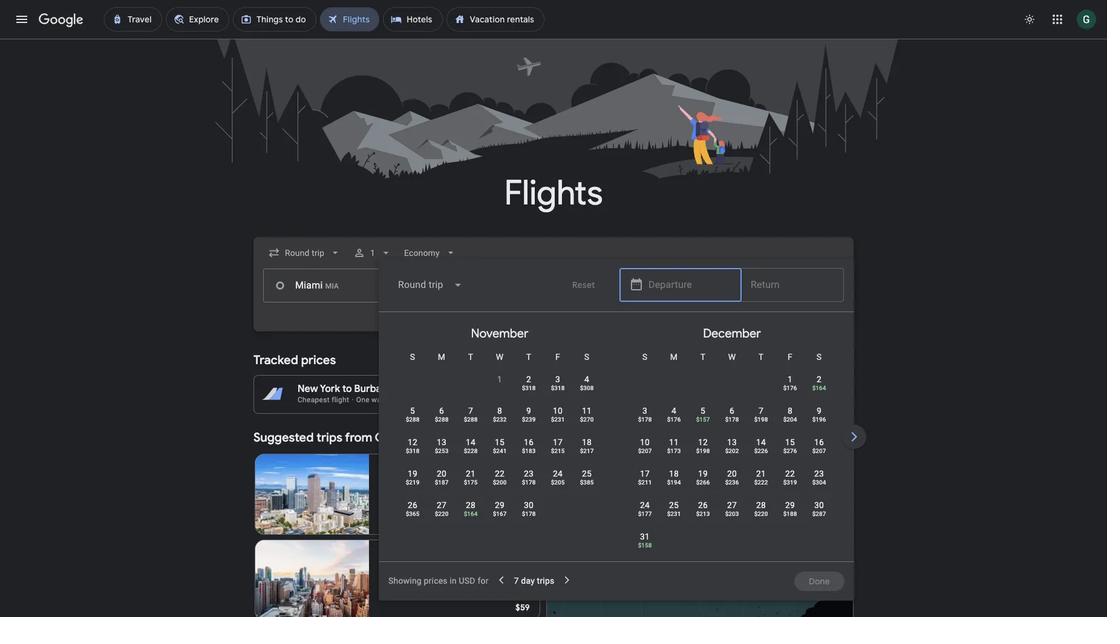 Task type: vqa. For each thing, say whether or not it's contained in the screenshot.


Task type: locate. For each thing, give the bounding box(es) containing it.
wed, dec 13 element
[[727, 436, 737, 448]]

, 158 us dollars element
[[638, 542, 652, 549]]

11 inside 11 $173
[[669, 437, 679, 447]]

tracked prices region
[[253, 346, 854, 414]]

, 178 us dollars element for 23
[[522, 479, 536, 486]]

$178 up wed, dec 13 element
[[725, 416, 739, 423]]

26 inside 26 $365
[[408, 500, 417, 510]]

, 288 us dollars element
[[406, 416, 419, 423], [435, 416, 448, 423], [464, 416, 478, 423]]

$318 for 12
[[406, 448, 419, 454]]

25 for 25 $231
[[669, 500, 679, 510]]

26 up the $365
[[408, 500, 417, 510]]

w inside the november row group
[[496, 352, 504, 362]]

1 horizontal spatial , 164 us dollars element
[[812, 385, 826, 391]]

min down $175
[[457, 489, 472, 499]]

30 for 30 $287
[[814, 500, 824, 510]]

, 164 us dollars element up sat, dec 9 'element'
[[812, 385, 826, 391]]

23 inside 23 $304
[[814, 469, 824, 479]]

1 9 from the left
[[526, 406, 531, 416]]

2 30 from the left
[[814, 500, 824, 510]]

17 for 17 $211
[[640, 469, 650, 479]]

2 22 from the left
[[785, 469, 795, 479]]

suggested
[[253, 430, 314, 445]]

sat, dec 30 element
[[814, 499, 824, 511]]

$207 up the sun, dec 17 element
[[638, 448, 652, 454]]

, 198 us dollars element
[[754, 416, 768, 423], [696, 448, 710, 454]]

22 for 22 $200
[[495, 469, 505, 479]]

0 horizontal spatial , 220 us dollars element
[[435, 511, 448, 517]]

, 270 us dollars element
[[580, 416, 594, 423]]

1 , 220 us dollars element from the left
[[435, 511, 448, 517]]

$198
[[754, 416, 768, 423], [696, 448, 710, 454]]

$365
[[406, 511, 419, 517]]

, 220 us dollars element
[[435, 511, 448, 517], [754, 511, 768, 517]]

1 6 from the left
[[439, 406, 444, 416]]

29 up $167
[[495, 500, 505, 510]]

$203
[[725, 511, 739, 517]]

16 $183
[[522, 437, 536, 454]]

$211
[[638, 479, 652, 486]]

11 up $270
[[582, 406, 592, 416]]

wed, dec 20 element
[[727, 468, 737, 480]]

15 up ', 241 us dollars' element
[[495, 437, 505, 447]]

1 horizontal spatial york
[[401, 550, 421, 562]]

let
[[717, 390, 726, 399]]

29 up the $188 on the bottom right
[[785, 500, 795, 510]]

sun, dec 3 element
[[642, 405, 647, 417]]

f inside december row group
[[788, 352, 792, 362]]

$318 up the 'fri, nov 10' element at the bottom
[[551, 385, 565, 391]]

1 horizontal spatial prices
[[424, 576, 448, 585]]

0 vertical spatial , 164 us dollars element
[[812, 385, 826, 391]]

1 vertical spatial $164
[[464, 511, 478, 517]]

1 horizontal spatial 3
[[642, 406, 647, 416]]

1 horizontal spatial $164
[[812, 385, 826, 391]]

1 horizontal spatial 4
[[584, 374, 589, 384]]

29 inside 29 $167
[[495, 500, 505, 510]]

1 12 from the left
[[408, 437, 417, 447]]

tue, dec 19 element
[[698, 468, 708, 480]]

$198 up explore
[[754, 416, 768, 423]]

1 , 207 us dollars element from the left
[[638, 448, 652, 454]]

16 inside 16 $207
[[814, 437, 824, 447]]

0 horizontal spatial $231
[[551, 416, 565, 423]]

, 385 us dollars element
[[580, 479, 594, 486]]

2 27 from the left
[[727, 500, 737, 510]]

1 horizontal spatial , 176 us dollars element
[[783, 385, 797, 391]]

$241
[[493, 448, 507, 454]]

18 $217
[[580, 437, 594, 454]]

1 29 from the left
[[495, 500, 505, 510]]

, 178 us dollars element for 30
[[522, 511, 536, 517]]

8 inside 8 $204
[[788, 406, 793, 416]]

8 inside 8 $232
[[497, 406, 502, 416]]

price
[[821, 390, 838, 399]]

f inside the november row group
[[555, 352, 560, 362]]

2 f from the left
[[788, 352, 792, 362]]

0 horizontal spatial prices
[[301, 353, 336, 368]]

2 29 from the left
[[785, 500, 795, 510]]

3 for 3 $178
[[642, 406, 647, 416]]

york for to
[[320, 383, 340, 395]]

6 inside the 6 $288
[[439, 406, 444, 416]]

fri, nov 10 element
[[553, 405, 563, 417]]

nonstop down , 219 us dollars element
[[393, 489, 426, 499]]

2
[[526, 374, 531, 384], [817, 374, 822, 384]]

2 $59 from the top
[[515, 602, 530, 613]]

w for december
[[728, 352, 736, 362]]

1 $288 from the left
[[406, 416, 419, 423]]

spirit image
[[379, 575, 388, 585]]

1 horizontal spatial , 318 us dollars element
[[522, 385, 536, 391]]

$220
[[435, 511, 448, 517], [754, 511, 768, 517]]

15 $241
[[493, 437, 507, 454]]

thu, nov 23 element
[[524, 468, 534, 480]]

, 178 us dollars element up wed, dec 13 element
[[725, 416, 739, 423]]

, 318 us dollars element
[[522, 385, 536, 391], [551, 385, 565, 391], [406, 448, 419, 454]]

5 for 5 $288
[[410, 406, 415, 416]]

0 horizontal spatial 5
[[410, 406, 415, 416]]

row
[[485, 363, 601, 402], [776, 363, 834, 402], [398, 399, 601, 434], [630, 399, 834, 434], [398, 431, 601, 465], [630, 431, 834, 465], [398, 462, 601, 497], [630, 462, 834, 497], [398, 494, 543, 528], [630, 494, 834, 528]]

0 horizontal spatial 3
[[555, 374, 560, 384]]

2 20 from the left
[[727, 469, 737, 479]]

, 276 us dollars element
[[783, 448, 797, 454]]

$213
[[696, 511, 710, 517]]

1 30 from the left
[[524, 500, 534, 510]]

4 inside 4 $308
[[584, 374, 589, 384]]

m up "help"
[[670, 352, 678, 362]]

prices inside flight search field
[[424, 576, 448, 585]]

$59 down thu, nov 30 element
[[515, 516, 530, 527]]

1 hr from the top
[[440, 489, 448, 499]]

1 vertical spatial trips
[[537, 576, 554, 585]]

0 vertical spatial 18
[[582, 437, 592, 447]]

new inside tracked prices "region"
[[298, 383, 318, 395]]

24 up '$205'
[[553, 469, 563, 479]]

18 inside 18 $194
[[669, 469, 679, 479]]

to
[[342, 383, 352, 395]]

2 vertical spatial 4
[[433, 489, 438, 499]]

5
[[410, 406, 415, 416], [701, 406, 705, 416]]

12 down the '5 $288'
[[408, 437, 417, 447]]

17 inside 17 $215
[[553, 437, 563, 447]]

0 horizontal spatial , 176 us dollars element
[[667, 416, 681, 423]]

tue, nov 28 element
[[466, 499, 476, 511]]

, 178 us dollars element up thu, nov 30 element
[[522, 479, 536, 486]]

4 for 4 $176
[[671, 406, 676, 416]]

0 vertical spatial min
[[457, 489, 472, 499]]

18
[[582, 437, 592, 447], [669, 469, 679, 479]]

trips left from
[[317, 430, 342, 445]]

1 horizontal spatial flights
[[625, 381, 648, 389]]

changes.
[[599, 400, 630, 408]]

nonstop for york
[[393, 575, 426, 585]]

0 vertical spatial $231
[[551, 416, 565, 423]]

0 horizontal spatial w
[[496, 352, 504, 362]]

hr
[[440, 489, 448, 499], [440, 575, 448, 585]]

hr down , 187 us dollars element
[[440, 489, 448, 499]]

, 219 us dollars element
[[406, 479, 419, 486]]

hr left in
[[440, 575, 448, 585]]

prices
[[301, 353, 336, 368], [714, 381, 734, 389], [424, 576, 448, 585]]

20 inside "20 $187"
[[437, 469, 447, 479]]

1 horizontal spatial 22
[[785, 469, 795, 479]]

sat, dec 23 element
[[814, 468, 824, 480]]

11 $173
[[667, 437, 681, 454]]

, 176 us dollars element up "mon, dec 11" element
[[667, 416, 681, 423]]

, 220 us dollars element right $203
[[754, 511, 768, 517]]

w
[[496, 352, 504, 362], [728, 352, 736, 362]]

mon, nov 13 element
[[437, 436, 447, 448]]

5 up , 157 us dollars element
[[701, 406, 705, 416]]

18 for 18 $217
[[582, 437, 592, 447]]

1 $220 from the left
[[435, 511, 448, 517]]

$207
[[638, 448, 652, 454], [812, 448, 826, 454]]

f up fri, nov 3 'element'
[[555, 352, 560, 362]]

mon, nov 20 element
[[437, 468, 447, 480]]

21 inside the 21 $175
[[466, 469, 476, 479]]

7 inside the 7 $288
[[468, 406, 473, 416]]

2 14 from the left
[[756, 437, 766, 447]]

28
[[466, 500, 476, 510], [756, 500, 766, 510]]

0 horizontal spatial you
[[681, 381, 693, 389]]

3 inside 3 $178
[[642, 406, 647, 416]]

$288 for 6
[[435, 416, 448, 423]]

15 inside 15 $276
[[785, 437, 795, 447]]

row containing 10
[[630, 431, 834, 465]]

27 inside 27 $220
[[437, 500, 447, 510]]

1 horizontal spatial for
[[736, 381, 746, 389]]

, 205 us dollars element
[[551, 479, 565, 486]]

$220 for 27
[[435, 511, 448, 517]]

sat, nov 4 element
[[584, 373, 589, 385]]

t up track
[[700, 352, 706, 362]]

2 16 from the left
[[814, 437, 824, 447]]

$194
[[667, 479, 681, 486]]

1 horizontal spatial 7
[[514, 576, 519, 585]]

2 horizontal spatial $288
[[464, 416, 478, 423]]

0 horizontal spatial york
[[320, 383, 340, 395]]

, 164 us dollars element
[[812, 385, 826, 391], [464, 511, 478, 517]]

fri, dec 15 element
[[785, 436, 795, 448]]

1 horizontal spatial 16
[[814, 437, 824, 447]]

0 horizontal spatial $288
[[406, 416, 419, 423]]

, 164 us dollars element down 4 hr 1 min
[[464, 511, 478, 517]]

from
[[345, 430, 372, 445]]

$318 for 2
[[522, 385, 536, 391]]

0 horizontal spatial 27
[[437, 500, 447, 510]]

13 inside 13 $253
[[437, 437, 447, 447]]

, 178 us dollars element for 3
[[638, 416, 652, 423]]

0 horizontal spatial 15
[[495, 437, 505, 447]]

w inside december row group
[[728, 352, 736, 362]]

$198 up tue, dec 19 "element"
[[696, 448, 710, 454]]

 image for new york
[[429, 574, 431, 586]]

1 vertical spatial 25
[[669, 500, 679, 510]]

1 horizontal spatial $176
[[783, 385, 797, 391]]

25 down $194
[[669, 500, 679, 510]]

s up the we'll on the right bottom of the page
[[642, 352, 647, 362]]

new inside new york nov 23 – 29
[[379, 550, 399, 562]]

0 horizontal spatial $207
[[638, 448, 652, 454]]

14 inside 14 $226
[[756, 437, 766, 447]]

1 horizontal spatial , 220 us dollars element
[[754, 511, 768, 517]]

0 horizontal spatial 30
[[524, 500, 534, 510]]

21 $222
[[754, 469, 768, 486]]

15 inside the '15 $241'
[[495, 437, 505, 447]]

, 207 us dollars element
[[638, 448, 652, 454], [812, 448, 826, 454]]

none text field inside flight search field
[[263, 269, 434, 302]]

13 up $202
[[727, 437, 737, 447]]

day
[[521, 576, 535, 585]]

3 $318
[[551, 374, 565, 391]]

0 vertical spatial , 198 us dollars element
[[754, 416, 768, 423]]

$176 up "mon, dec 11" element
[[667, 416, 681, 423]]

23 $178
[[522, 469, 536, 486]]

0 horizontal spatial 14
[[466, 437, 476, 447]]

for right usd
[[478, 576, 489, 585]]

10 for 10 $207
[[640, 437, 650, 447]]

More info text field
[[526, 383, 538, 398]]

9 up $239
[[526, 406, 531, 416]]

sun, dec 10 element
[[640, 436, 650, 448]]

sat, dec 16 element
[[814, 436, 824, 448]]

1 26 from the left
[[408, 500, 417, 510]]

5 inside the '5 $288'
[[410, 406, 415, 416]]

25 $385
[[580, 469, 594, 486]]

1 horizontal spatial trips
[[537, 576, 554, 585]]

22 up $200
[[495, 469, 505, 479]]

30 $178
[[522, 500, 536, 517]]

2 , 220 us dollars element from the left
[[754, 511, 768, 517]]

1 horizontal spatial w
[[728, 352, 736, 362]]

25 inside the 25 $385
[[582, 469, 592, 479]]

1 vertical spatial , 231 us dollars element
[[667, 511, 681, 517]]

, 200 us dollars element
[[493, 479, 507, 486]]

24 inside 24 $177
[[640, 500, 650, 510]]

24 $177
[[638, 500, 652, 517]]

, 288 us dollars element up tue, nov 14 'element'
[[464, 416, 478, 423]]

17
[[553, 437, 563, 447], [640, 469, 650, 479]]

trips right day
[[537, 576, 554, 585]]

, 222 us dollars element
[[754, 479, 768, 486]]

22 inside 22 $200
[[495, 469, 505, 479]]

14 up $226
[[756, 437, 766, 447]]

0 horizontal spatial flights
[[504, 172, 603, 215]]

2 t from the left
[[526, 352, 531, 362]]

new up nov
[[379, 550, 399, 562]]

2 m from the left
[[670, 352, 678, 362]]

, 220 us dollars element for 27
[[435, 511, 448, 517]]

$164 up sat, dec 9 'element'
[[812, 385, 826, 391]]

2 , 207 us dollars element from the left
[[812, 448, 826, 454]]

2 hr from the top
[[440, 575, 448, 585]]

1 , 288 us dollars element from the left
[[406, 416, 419, 423]]

$188
[[783, 511, 797, 517]]

$198 for 7
[[754, 416, 768, 423]]

1 horizontal spatial $198
[[754, 416, 768, 423]]

2 $220 from the left
[[754, 511, 768, 517]]

3 inside 3 $318
[[555, 374, 560, 384]]

1 20 from the left
[[437, 469, 447, 479]]

york
[[320, 383, 340, 395], [401, 550, 421, 562]]

$220 right $203
[[754, 511, 768, 517]]

fri, dec 8 element
[[788, 405, 793, 417]]

tue, dec 5 element
[[701, 405, 705, 417]]

1 2 from the left
[[526, 374, 531, 384]]

0 horizontal spatial , 207 us dollars element
[[638, 448, 652, 454]]

wed, nov 8 element
[[497, 405, 502, 417]]

1 19 from the left
[[408, 469, 417, 479]]

1 horizontal spatial 13
[[727, 437, 737, 447]]

$288 up tue, nov 14 'element'
[[464, 416, 478, 423]]

4 inside suggested trips from charlotte region
[[433, 489, 438, 499]]

2 2 from the left
[[817, 374, 822, 384]]

7 down the know
[[759, 406, 763, 416]]

1 $207 from the left
[[638, 448, 652, 454]]

$164 inside december row group
[[812, 385, 826, 391]]

0 horizontal spatial 17
[[553, 437, 563, 447]]

$59 down day
[[515, 602, 530, 613]]

s left "all"
[[817, 352, 822, 362]]

1 23 from the left
[[524, 469, 534, 479]]

$288 up charlotte
[[406, 416, 419, 423]]

hr for new york
[[440, 575, 448, 585]]

14 up $228
[[466, 437, 476, 447]]

28 inside 28 $220
[[756, 500, 766, 510]]

21 up $175
[[466, 469, 476, 479]]

, 198 us dollars element up explore
[[754, 416, 768, 423]]

10 inside 10 $231
[[553, 406, 563, 416]]

15
[[495, 437, 505, 447], [785, 437, 795, 447]]

1 vertical spatial flights
[[625, 381, 648, 389]]

york up cheapest flight
[[320, 383, 340, 395]]

2 nonstop from the top
[[393, 575, 426, 585]]

wed, dec 27 element
[[727, 499, 737, 511]]

24 for 24 $205
[[553, 469, 563, 479]]

, 220 us dollars element down 4 hr 1 min
[[435, 511, 448, 517]]

wed, nov 29 element
[[495, 499, 505, 511]]

0 horizontal spatial 7
[[468, 406, 473, 416]]

1 vertical spatial  image
[[429, 574, 431, 586]]

1 vertical spatial , 176 us dollars element
[[667, 416, 681, 423]]

$385
[[580, 479, 594, 486]]

1 28 from the left
[[466, 500, 476, 510]]

0 horizontal spatial 9
[[526, 406, 531, 416]]

15 up $276
[[785, 437, 795, 447]]

18 up $194
[[669, 469, 679, 479]]

, 318 us dollars element up the 'fri, nov 10' element at the bottom
[[551, 385, 565, 391]]

$207 down destinations
[[812, 448, 826, 454]]

s up los
[[410, 352, 415, 362]]

$164 inside the november row group
[[464, 511, 478, 517]]

1 horizontal spatial 28
[[756, 500, 766, 510]]

we'll
[[645, 390, 661, 399]]

1 vertical spatial 10
[[640, 437, 650, 447]]

trips inside flight search field
[[537, 576, 554, 585]]

8 up , 204 us dollars "element" in the right of the page
[[788, 406, 793, 416]]

trips
[[317, 430, 342, 445], [537, 576, 554, 585]]

0 horizontal spatial 28
[[466, 500, 476, 510]]

7 $198
[[754, 406, 768, 423]]

$202
[[725, 448, 739, 454]]

1 vertical spatial 11
[[669, 437, 679, 447]]

usd
[[459, 576, 475, 585]]

, 318 us dollars element up thu, nov 9 'element'
[[522, 385, 536, 391]]

s up sat, nov 4 element
[[584, 352, 589, 362]]

, 178 us dollars element
[[638, 416, 652, 423], [725, 416, 739, 423], [522, 479, 536, 486], [522, 511, 536, 517]]

27 for 27 $203
[[727, 500, 737, 510]]

20 inside 20 $236
[[727, 469, 737, 479]]

23 for 23 $178
[[524, 469, 534, 479]]

5 inside 5 $157
[[701, 406, 705, 416]]

, 319 us dollars element
[[783, 479, 797, 486]]

york inside new york nov 23 – 29
[[401, 550, 421, 562]]

1 21 from the left
[[466, 469, 476, 479]]

13 inside 13 $202
[[727, 437, 737, 447]]

min for new york
[[462, 575, 477, 585]]

1 13 from the left
[[437, 437, 447, 447]]

12 inside 12 $198
[[698, 437, 708, 447]]

2 $288 from the left
[[435, 416, 448, 423]]

1 16 from the left
[[524, 437, 534, 447]]

30 up ', 287 us dollars' element
[[814, 500, 824, 510]]

0 horizontal spatial trips
[[317, 430, 342, 445]]

$220 down 4 hr 1 min
[[435, 511, 448, 517]]

24 inside 24 $205
[[553, 469, 563, 479]]

2 horizontal spatial 7
[[759, 406, 763, 416]]

9 for 9 $196
[[817, 406, 822, 416]]

1 w from the left
[[496, 352, 504, 362]]

$59
[[515, 516, 530, 527], [515, 602, 530, 613]]

prices up cheapest
[[301, 353, 336, 368]]

12 down , 157 us dollars element
[[698, 437, 708, 447]]

0 horizontal spatial 22
[[495, 469, 505, 479]]

3
[[555, 374, 560, 384], [642, 406, 647, 416]]

thu, dec 7 element
[[759, 405, 763, 417]]

0 horizontal spatial 25
[[582, 469, 592, 479]]

0 vertical spatial , 231 us dollars element
[[551, 416, 565, 423]]

30 inside the 30 $178
[[524, 500, 534, 510]]

1 14 from the left
[[466, 437, 476, 447]]

$175
[[464, 479, 478, 486]]

1 nonstop from the top
[[393, 489, 426, 499]]

0 horizontal spatial $176
[[667, 416, 681, 423]]

thu, nov 2 element
[[526, 373, 531, 385]]

$158
[[638, 542, 652, 549]]

, 231 us dollars element
[[551, 416, 565, 423], [667, 511, 681, 517]]

, 288 us dollars element up charlotte
[[406, 416, 419, 423]]

14 $226
[[754, 437, 768, 454]]

1  image from the top
[[429, 488, 431, 500]]

1 22 from the left
[[495, 469, 505, 479]]

7 day trips
[[514, 576, 554, 585]]

december row group
[[616, 317, 848, 560]]

1 horizontal spatial , 198 us dollars element
[[754, 416, 768, 423]]

28 for 28 $220
[[756, 500, 766, 510]]

2 w from the left
[[728, 352, 736, 362]]

grid containing november
[[384, 317, 1080, 569]]

, 198 us dollars element up tue, dec 19 "element"
[[696, 448, 710, 454]]

10
[[553, 406, 563, 416], [640, 437, 650, 447]]

11
[[582, 406, 592, 416], [669, 437, 679, 447]]

0 vertical spatial 24
[[553, 469, 563, 479]]

0 vertical spatial you
[[681, 381, 693, 389]]

sun, nov 26 element
[[408, 499, 417, 511]]

2 8 from the left
[[788, 406, 793, 416]]

29
[[495, 500, 505, 510], [785, 500, 795, 510]]

22 $200
[[493, 469, 507, 486]]

17 inside 17 $211
[[640, 469, 650, 479]]

new for new york to burbank or los angeles
[[298, 383, 318, 395]]

22 for 22 $319
[[785, 469, 795, 479]]

sat, nov 11 element
[[582, 405, 592, 417]]

$220 for 28
[[754, 511, 768, 517]]

1 f from the left
[[555, 352, 560, 362]]

1 $59 from the top
[[515, 516, 530, 527]]

19 inside '19 $219'
[[408, 469, 417, 479]]

Departure text field
[[649, 269, 732, 301], [648, 269, 731, 302]]

row containing 12
[[398, 431, 601, 465]]

$231 left $213
[[667, 511, 681, 517]]

13 for 13 $202
[[727, 437, 737, 447]]

2 19 from the left
[[698, 469, 708, 479]]

sat, dec 2 element
[[817, 373, 822, 385]]

s
[[410, 352, 415, 362], [584, 352, 589, 362], [642, 352, 647, 362], [817, 352, 822, 362]]

, 207 us dollars element down destinations
[[812, 448, 826, 454]]

0 horizontal spatial for
[[478, 576, 489, 585]]

1 vertical spatial new
[[379, 550, 399, 562]]

1 horizontal spatial $220
[[754, 511, 768, 517]]

25 up the , 385 us dollars element
[[582, 469, 592, 479]]

8 for 8 $232
[[497, 406, 502, 416]]

1 vertical spatial $231
[[667, 511, 681, 517]]

19 for 19 $266
[[698, 469, 708, 479]]

4
[[584, 374, 589, 384], [671, 406, 676, 416], [433, 489, 438, 499]]

26 inside '26 $213'
[[698, 500, 708, 510]]

15 for 15 $241
[[495, 437, 505, 447]]

10 inside 10 $207
[[640, 437, 650, 447]]

21 up the $222
[[756, 469, 766, 479]]

6 inside 6 $178
[[730, 406, 734, 416]]

16 inside 16 $183
[[524, 437, 534, 447]]

22 up $319
[[785, 469, 795, 479]]

way
[[371, 396, 385, 404]]

2 inside the 2 $318
[[526, 374, 531, 384]]

, 231 us dollars element for 25
[[667, 511, 681, 517]]

, 253 us dollars element
[[435, 448, 448, 454]]

3 right more info 'image'
[[555, 374, 560, 384]]

1 horizontal spatial 8
[[788, 406, 793, 416]]

, 288 us dollars element up mon, nov 13 element
[[435, 416, 448, 423]]

, 177 us dollars element
[[638, 511, 652, 517]]

, 207 us dollars element up the sun, dec 17 element
[[638, 448, 652, 454]]

3 t from the left
[[700, 352, 706, 362]]

$164 down 4 hr 1 min
[[464, 511, 478, 517]]

w down december
[[728, 352, 736, 362]]

you up daily
[[681, 381, 693, 389]]

12 inside 12 $318
[[408, 437, 417, 447]]

1 vertical spatial min
[[462, 575, 477, 585]]

28 down 4 hr 1 min
[[466, 500, 476, 510]]

11 for 11 $173
[[669, 437, 679, 447]]

min for denver
[[457, 489, 472, 499]]

0 horizontal spatial 19
[[408, 469, 417, 479]]

swap origin and destination. image
[[429, 278, 443, 293]]

0 horizontal spatial 4
[[433, 489, 438, 499]]

21 for 21 $222
[[756, 469, 766, 479]]

4 inside 4 $176
[[671, 406, 676, 416]]

1 horizontal spatial 5
[[701, 406, 705, 416]]

5 down los
[[410, 406, 415, 416]]

22 inside 22 $319
[[785, 469, 795, 479]]

7 for 7 $198
[[759, 406, 763, 416]]

19 for 19 $219
[[408, 469, 417, 479]]

1 horizontal spatial 21
[[756, 469, 766, 479]]

9 inside 9 $239
[[526, 406, 531, 416]]

1 m from the left
[[438, 352, 445, 362]]

3 $288 from the left
[[464, 416, 478, 423]]

27 up $203
[[727, 500, 737, 510]]

19 up $266
[[698, 469, 708, 479]]

1 vertical spatial 17
[[640, 469, 650, 479]]

t up selected
[[758, 352, 764, 362]]

25 inside 25 $231
[[669, 500, 679, 510]]

new for new york nov 23 – 29
[[379, 550, 399, 562]]

$319
[[783, 479, 797, 486]]

1 horizontal spatial 30
[[814, 500, 824, 510]]

Return text field
[[751, 269, 834, 301], [750, 269, 834, 302]]

$183
[[522, 448, 536, 454]]

, 231 us dollars element up the fri, nov 17 element
[[551, 416, 565, 423]]

, 232 us dollars element
[[493, 416, 507, 423]]

28 inside 28 $164
[[466, 500, 476, 510]]

 image for denver
[[429, 488, 431, 500]]

w up the wed, nov 1 element
[[496, 352, 504, 362]]

6 for 6 $288
[[439, 406, 444, 416]]

, 203 us dollars element
[[725, 511, 739, 517]]

1 inside 1 $176
[[788, 374, 793, 384]]

2 6 from the left
[[730, 406, 734, 416]]

0 vertical spatial nonstop
[[393, 489, 426, 499]]

 image left in
[[429, 574, 431, 586]]

one way
[[356, 396, 385, 404]]

1 vertical spatial $59
[[515, 602, 530, 613]]

27
[[437, 500, 447, 510], [727, 500, 737, 510]]

, 202 us dollars element
[[725, 448, 739, 454]]

$176 right about
[[783, 385, 797, 391]]

1 vertical spatial york
[[401, 550, 421, 562]]

30 inside 30 $287
[[814, 500, 824, 510]]

sat, nov 18 element
[[582, 436, 592, 448]]

11 inside 11 $270
[[582, 406, 592, 416]]

3 , 288 us dollars element from the left
[[464, 416, 478, 423]]

0 horizontal spatial 29
[[495, 500, 505, 510]]

14
[[466, 437, 476, 447], [756, 437, 766, 447]]

0 horizontal spatial 10
[[553, 406, 563, 416]]

20 for 20 $187
[[437, 469, 447, 479]]

, 318 us dollars element down charlotte
[[406, 448, 419, 454]]

row containing 17
[[630, 462, 834, 497]]

in
[[450, 576, 457, 585]]

november
[[471, 326, 528, 341]]

, 318 us dollars element for 12
[[406, 448, 419, 454]]

14 for 14 $226
[[756, 437, 766, 447]]

row containing 3
[[630, 399, 834, 434]]

, 266 us dollars element
[[696, 479, 710, 486]]

$266
[[696, 479, 710, 486]]

2 , 288 us dollars element from the left
[[435, 416, 448, 423]]

2 5 from the left
[[701, 406, 705, 416]]

21 $175
[[464, 469, 478, 486]]

you right let
[[728, 390, 740, 399]]

10 down 3 $318
[[553, 406, 563, 416]]

24
[[553, 469, 563, 479], [640, 500, 650, 510]]

2 21 from the left
[[756, 469, 766, 479]]

$231 inside december row group
[[667, 511, 681, 517]]

, 231 us dollars element left $213
[[667, 511, 681, 517]]

29 inside 29 $188
[[785, 500, 795, 510]]

13
[[437, 437, 447, 447], [727, 437, 737, 447]]

$219
[[406, 479, 419, 486]]

$231 inside the november row group
[[551, 416, 565, 423]]

$288 up mon, nov 13 element
[[435, 416, 448, 423]]

None field
[[263, 242, 346, 264], [399, 242, 462, 264], [388, 270, 472, 299], [263, 242, 346, 264], [399, 242, 462, 264], [388, 270, 472, 299]]

28 $164
[[464, 500, 478, 517]]

flights
[[504, 172, 603, 215], [625, 381, 648, 389]]

None text field
[[263, 269, 434, 302]]

1 vertical spatial you
[[728, 390, 740, 399]]

13 up the , 253 us dollars element
[[437, 437, 447, 447]]

1 5 from the left
[[410, 406, 415, 416]]

8 up , 232 us dollars element
[[497, 406, 502, 416]]

1
[[370, 248, 375, 258], [497, 374, 502, 384], [788, 374, 793, 384], [450, 489, 455, 499], [433, 575, 438, 585]]

14 $228
[[464, 437, 478, 454]]

0 horizontal spatial 16
[[524, 437, 534, 447]]

2 26 from the left
[[698, 500, 708, 510]]

1 8 from the left
[[497, 406, 502, 416]]

0 vertical spatial for
[[736, 381, 746, 389]]

 image
[[429, 488, 431, 500], [429, 574, 431, 586]]

explore
[[758, 433, 787, 443]]

1 horizontal spatial 10
[[640, 437, 650, 447]]

2 23 from the left
[[814, 469, 824, 479]]

18 inside '18 $217'
[[582, 437, 592, 447]]

18 for 18 $194
[[669, 469, 679, 479]]

, 183 us dollars element
[[522, 448, 536, 454]]

0 vertical spatial hr
[[440, 489, 448, 499]]

1 15 from the left
[[495, 437, 505, 447]]

new
[[298, 383, 318, 395], [379, 550, 399, 562]]

row containing 24
[[630, 494, 834, 528]]

1 horizontal spatial 25
[[669, 500, 679, 510]]

4 down check
[[671, 406, 676, 416]]

$207 for 16
[[812, 448, 826, 454]]

7 inside 7 $198
[[759, 406, 763, 416]]

2 $207 from the left
[[812, 448, 826, 454]]

2 28 from the left
[[756, 500, 766, 510]]

0 horizontal spatial 12
[[408, 437, 417, 447]]

0 horizontal spatial 23
[[524, 469, 534, 479]]

23 $304
[[812, 469, 826, 486]]

6 for 6 $178
[[730, 406, 734, 416]]

7 left wed, nov 8 element
[[468, 406, 473, 416]]

19 $219
[[406, 469, 419, 486]]

23 inside the 23 $178
[[524, 469, 534, 479]]

$308
[[580, 385, 594, 391]]

1 vertical spatial nonstop
[[393, 575, 426, 585]]

$231
[[551, 416, 565, 423], [667, 511, 681, 517]]

, 217 us dollars element
[[580, 448, 594, 454]]

for
[[736, 381, 746, 389], [478, 576, 489, 585]]

27 inside 27 $203
[[727, 500, 737, 510]]

11 for 11 $270
[[582, 406, 592, 416]]

14 inside the '14 $228'
[[466, 437, 476, 447]]

cheapest flight
[[298, 396, 349, 404]]

2 – 9
[[396, 477, 415, 487]]

row group
[[848, 317, 1080, 557]]

$304
[[812, 479, 826, 486]]

 image left mon, nov 27 element
[[429, 488, 431, 500]]

$198 for 12
[[696, 448, 710, 454]]

1 horizontal spatial 20
[[727, 469, 737, 479]]

19 inside 19 $266
[[698, 469, 708, 479]]

9 up $196
[[817, 406, 822, 416]]

4 s from the left
[[817, 352, 822, 362]]

, 178 us dollars element up the sun, dec 10 element
[[638, 416, 652, 423]]

1 27 from the left
[[437, 500, 447, 510]]

$178 right $167
[[522, 511, 536, 517]]

m up angeles
[[438, 352, 445, 362]]

wed, nov 22 element
[[495, 468, 505, 480]]

1 horizontal spatial 26
[[698, 500, 708, 510]]

28 for 28 $164
[[466, 500, 476, 510]]

2 13 from the left
[[727, 437, 737, 447]]

$220 inside december row group
[[754, 511, 768, 517]]

2 12 from the left
[[698, 437, 708, 447]]

$220 inside the november row group
[[435, 511, 448, 517]]

t down november at the bottom left of page
[[468, 352, 473, 362]]

0 horizontal spatial $198
[[696, 448, 710, 454]]

21 inside 21 $222
[[756, 469, 766, 479]]

0 vertical spatial and
[[802, 381, 815, 389]]

$205
[[551, 479, 565, 486]]

0 horizontal spatial new
[[298, 383, 318, 395]]

m for november
[[438, 352, 445, 362]]

9 inside 9 $196
[[817, 406, 822, 416]]

explore destinations button
[[743, 428, 854, 448]]

, 164 us dollars element for 2
[[812, 385, 826, 391]]

2 15 from the left
[[785, 437, 795, 447]]

1 horizontal spatial 2
[[817, 374, 822, 384]]

2  image from the top
[[429, 574, 431, 586]]

york inside tracked prices "region"
[[320, 383, 340, 395]]

2 inside 2 $164
[[817, 374, 822, 384]]

2 9 from the left
[[817, 406, 822, 416]]



Task type: describe. For each thing, give the bounding box(es) containing it.
7 for 7 day trips
[[514, 576, 519, 585]]

20 $187
[[435, 469, 448, 486]]

nonstop for dec
[[393, 489, 426, 499]]

fri, nov 3 element
[[555, 373, 560, 385]]

$276
[[783, 448, 797, 454]]

next image
[[840, 422, 869, 451]]

2 for november
[[526, 374, 531, 384]]

16 for 16 $207
[[814, 437, 824, 447]]

, 194 us dollars element
[[667, 479, 681, 486]]

10 for 10 $231
[[553, 406, 563, 416]]

mon, dec 25 element
[[669, 499, 679, 511]]

view all
[[809, 355, 839, 366]]

16 for 16 $183
[[524, 437, 534, 447]]

9 $239
[[522, 406, 536, 423]]

7 $288
[[464, 406, 478, 423]]

, 207 us dollars element for 16
[[812, 448, 826, 454]]

wed, nov 1 element
[[497, 373, 502, 385]]

, 167 us dollars element
[[493, 511, 507, 517]]

, 188 us dollars element
[[783, 511, 797, 517]]

27 for 27 $220
[[437, 500, 447, 510]]

1 hr 44 min
[[433, 575, 477, 585]]

25 for 25 $385
[[582, 469, 592, 479]]

8 $232
[[493, 406, 507, 423]]

mon, dec 4 element
[[671, 405, 676, 417]]

flight
[[332, 396, 349, 404]]

prices for tracked prices
[[301, 353, 336, 368]]

nov
[[379, 563, 394, 573]]

wed, nov 15 element
[[495, 436, 505, 448]]

new york to burbank or los angeles
[[298, 383, 461, 395]]

1 $176
[[783, 374, 797, 391]]

sun, dec 31 element
[[640, 531, 650, 543]]

$59 for denver
[[515, 516, 530, 527]]

$178 for 23
[[522, 479, 536, 486]]

flights inside google flights can help you track prices for selected flights and destinations. we'll check daily and let you know about significant price changes.
[[625, 381, 648, 389]]

fri, dec 22 element
[[785, 468, 795, 480]]

, 157 us dollars element
[[696, 416, 710, 423]]

, 211 us dollars element
[[638, 479, 652, 486]]

one
[[356, 396, 370, 404]]

$236
[[725, 479, 739, 486]]

sun, nov 19 element
[[408, 468, 417, 480]]

$178 for 3
[[638, 416, 652, 423]]

24 $205
[[551, 469, 565, 486]]

27 $203
[[725, 500, 739, 517]]

frontier image
[[379, 489, 388, 499]]

or
[[395, 383, 404, 395]]

sun, nov 5 element
[[410, 405, 415, 417]]

for inside google flights can help you track prices for selected flights and destinations. we'll check daily and let you know about significant price changes.
[[736, 381, 746, 389]]

14 for 14 $228
[[466, 437, 476, 447]]

$167
[[493, 511, 507, 517]]

suggested trips from charlotte region
[[253, 423, 854, 617]]

15 for 15 $276
[[785, 437, 795, 447]]

10 $207
[[638, 437, 652, 454]]

29 for 29 $188
[[785, 500, 795, 510]]

fri, nov 17 element
[[553, 436, 563, 448]]

tue, dec 26 element
[[698, 499, 708, 511]]

york for nov
[[401, 550, 421, 562]]

$207 for 10
[[638, 448, 652, 454]]

, 288 us dollars element for 5
[[406, 416, 419, 423]]

4 hr 1 min
[[433, 489, 472, 499]]

1 s from the left
[[410, 352, 415, 362]]

, 231 us dollars element for 10
[[551, 416, 565, 423]]

59 US dollars text field
[[515, 516, 530, 527]]

tue, nov 21 element
[[466, 468, 476, 480]]

sat, nov 25 element
[[582, 468, 592, 480]]

$178 for 30
[[522, 511, 536, 517]]

12 $318
[[406, 437, 419, 454]]

thu, dec 28 element
[[756, 499, 766, 511]]

1 vertical spatial and
[[703, 390, 715, 399]]

know
[[742, 390, 760, 399]]

$164 for 28
[[464, 511, 478, 517]]

november row group
[[384, 317, 616, 557]]

3 $178
[[638, 406, 652, 423]]

1 horizontal spatial you
[[728, 390, 740, 399]]

mon, dec 18 element
[[669, 468, 679, 480]]

los
[[407, 383, 422, 395]]

row containing 26
[[398, 494, 543, 528]]

28 $220
[[754, 500, 768, 517]]

, 164 us dollars element for 28
[[464, 511, 478, 517]]

12 for 12 $198
[[698, 437, 708, 447]]

25 $231
[[667, 500, 681, 517]]

thu, nov 16 element
[[524, 436, 534, 448]]

2 $164
[[812, 374, 826, 391]]

, 178 us dollars element for 6
[[725, 416, 739, 423]]

check
[[663, 390, 683, 399]]

row containing 5
[[398, 399, 601, 434]]

4 t from the left
[[758, 352, 764, 362]]

, 318 us dollars element for 2
[[522, 385, 536, 391]]

$176 for 4
[[667, 416, 681, 423]]

, 239 us dollars element
[[522, 416, 536, 423]]

$196
[[812, 416, 826, 423]]

fri, dec 29 element
[[785, 499, 795, 511]]

, 215 us dollars element
[[551, 448, 565, 454]]

main menu image
[[15, 12, 29, 27]]

2 s from the left
[[584, 352, 589, 362]]

1 inside popup button
[[370, 248, 375, 258]]

tue, dec 12 element
[[698, 436, 708, 448]]

Flight search field
[[244, 237, 1080, 601]]

$270
[[580, 416, 594, 423]]

2 for december
[[817, 374, 822, 384]]

, 213 us dollars element
[[696, 511, 710, 517]]

, 173 us dollars element
[[667, 448, 681, 454]]

18 $194
[[667, 469, 681, 486]]

destinations
[[789, 433, 839, 443]]

, 318 us dollars element for 3
[[551, 385, 565, 391]]

december
[[703, 326, 761, 341]]

w for november
[[496, 352, 504, 362]]

31
[[640, 532, 650, 541]]

$288 for 5
[[406, 416, 419, 423]]

selected
[[748, 381, 777, 389]]

$217
[[580, 448, 594, 454]]

$239
[[522, 416, 536, 423]]

, 176 us dollars element for 1
[[783, 385, 797, 391]]

sun, dec 24 element
[[640, 499, 650, 511]]

$228
[[464, 448, 478, 454]]

23 for 23 $304
[[814, 469, 824, 479]]

thu, dec 21 element
[[756, 468, 766, 480]]

, 204 us dollars element
[[783, 416, 797, 423]]

prices for showing prices in usd for
[[424, 576, 448, 585]]

5 for 5 $157
[[701, 406, 705, 416]]

17 for 17 $215
[[553, 437, 563, 447]]

1 button
[[349, 238, 397, 267]]

, 308 us dollars element
[[580, 385, 594, 391]]

change appearance image
[[1015, 5, 1044, 34]]

grid inside flight search field
[[384, 317, 1080, 569]]

12 $198
[[696, 437, 710, 454]]

, 304 us dollars element
[[812, 479, 826, 486]]

4 $308
[[580, 374, 594, 391]]

16 $207
[[812, 437, 826, 454]]

3 s from the left
[[642, 352, 647, 362]]

22 $319
[[783, 469, 797, 486]]

prices inside google flights can help you track prices for selected flights and destinations. we'll check daily and let you know about significant price changes.
[[714, 381, 734, 389]]

12 for 12 $318
[[408, 437, 417, 447]]

6 $178
[[725, 406, 739, 423]]

m for december
[[670, 352, 678, 362]]

7 for 7 $288
[[468, 406, 473, 416]]

thu, nov 9 element
[[526, 405, 531, 417]]

31 $158
[[638, 532, 652, 549]]

, 226 us dollars element
[[754, 448, 768, 454]]

4 for 4 hr 1 min
[[433, 489, 438, 499]]

1 t from the left
[[468, 352, 473, 362]]

8 $204
[[783, 406, 797, 423]]

significant
[[783, 390, 819, 399]]

$222
[[754, 479, 768, 486]]

row containing 19
[[398, 462, 601, 497]]

f for december
[[788, 352, 792, 362]]

sat, dec 9 element
[[817, 405, 822, 417]]

sun, nov 12 element
[[408, 436, 417, 448]]

, 228 us dollars element
[[464, 448, 478, 454]]

$164 for 2
[[812, 385, 826, 391]]

24 for 24 $177
[[640, 500, 650, 510]]

20 $236
[[725, 469, 739, 486]]

30 for 30 $178
[[524, 500, 534, 510]]

tue, nov 14 element
[[466, 436, 476, 448]]

help
[[664, 381, 679, 389]]

$173
[[667, 448, 681, 454]]

$187
[[435, 479, 448, 486]]

, 175 us dollars element
[[464, 479, 478, 486]]

8 for 8 $204
[[788, 406, 793, 416]]

, 207 us dollars element for 10
[[638, 448, 652, 454]]

, 236 us dollars element
[[725, 479, 739, 486]]

fri, dec 1 element
[[788, 373, 793, 385]]

denver dec 2 – 9
[[379, 464, 415, 487]]

, 198 us dollars element for 7
[[754, 416, 768, 423]]

tue, nov 7 element
[[468, 405, 473, 417]]

, 365 us dollars element
[[406, 511, 419, 517]]

mon, nov 6 element
[[439, 405, 444, 417]]

2 $318
[[522, 374, 536, 391]]

9 for 9 $239
[[526, 406, 531, 416]]

3 for 3 $318
[[555, 374, 560, 384]]

, 288 us dollars element for 6
[[435, 416, 448, 423]]

, 288 us dollars element for 7
[[464, 416, 478, 423]]

5 $288
[[406, 406, 419, 423]]

, 176 us dollars element for 4
[[667, 416, 681, 423]]

trips inside region
[[317, 430, 342, 445]]

20 for 20 $236
[[727, 469, 737, 479]]

$232
[[493, 416, 507, 423]]

, 198 us dollars element for 12
[[696, 448, 710, 454]]

$231 for 10
[[551, 416, 565, 423]]

mon, dec 11 element
[[669, 436, 679, 448]]

$157
[[696, 416, 710, 423]]

thu, dec 14 element
[[756, 436, 766, 448]]

, 187 us dollars element
[[435, 479, 448, 486]]

google
[[599, 381, 623, 389]]

thu, nov 30 element
[[524, 499, 534, 511]]

21 for 21 $175
[[466, 469, 476, 479]]

26 for 26 $213
[[698, 500, 708, 510]]

, 196 us dollars element
[[812, 416, 826, 423]]

4 for 4 $308
[[584, 374, 589, 384]]

more info image
[[526, 383, 538, 395]]

6 $288
[[435, 406, 448, 423]]

4 $176
[[667, 406, 681, 423]]

daily
[[685, 390, 701, 399]]

13 for 13 $253
[[437, 437, 447, 447]]

, 287 us dollars element
[[812, 511, 826, 517]]

f for november
[[555, 352, 560, 362]]

59 US dollars text field
[[515, 602, 530, 613]]

$176 for 1
[[783, 385, 797, 391]]

29 $188
[[783, 500, 797, 517]]

29 for 29 $167
[[495, 500, 505, 510]]

27 $220
[[435, 500, 448, 517]]

1 horizontal spatial and
[[802, 381, 815, 389]]

26 for 26 $365
[[408, 500, 417, 510]]

, 241 us dollars element
[[493, 448, 507, 454]]

wed, dec 6 element
[[730, 405, 734, 417]]

fri, nov 24 element
[[553, 468, 563, 480]]

$215
[[551, 448, 565, 454]]

1 inside button
[[497, 374, 502, 384]]

26 $213
[[696, 500, 710, 517]]

suggested trips from charlotte
[[253, 430, 427, 445]]

$288 for 7
[[464, 416, 478, 423]]

sun, dec 17 element
[[640, 468, 650, 480]]

9 $196
[[812, 406, 826, 423]]

for inside flight search field
[[478, 576, 489, 585]]

google flights can help you track prices for selected flights and destinations. we'll check daily and let you know about significant price changes.
[[599, 381, 838, 408]]

mon, nov 27 element
[[437, 499, 447, 511]]

13 $202
[[725, 437, 739, 454]]



